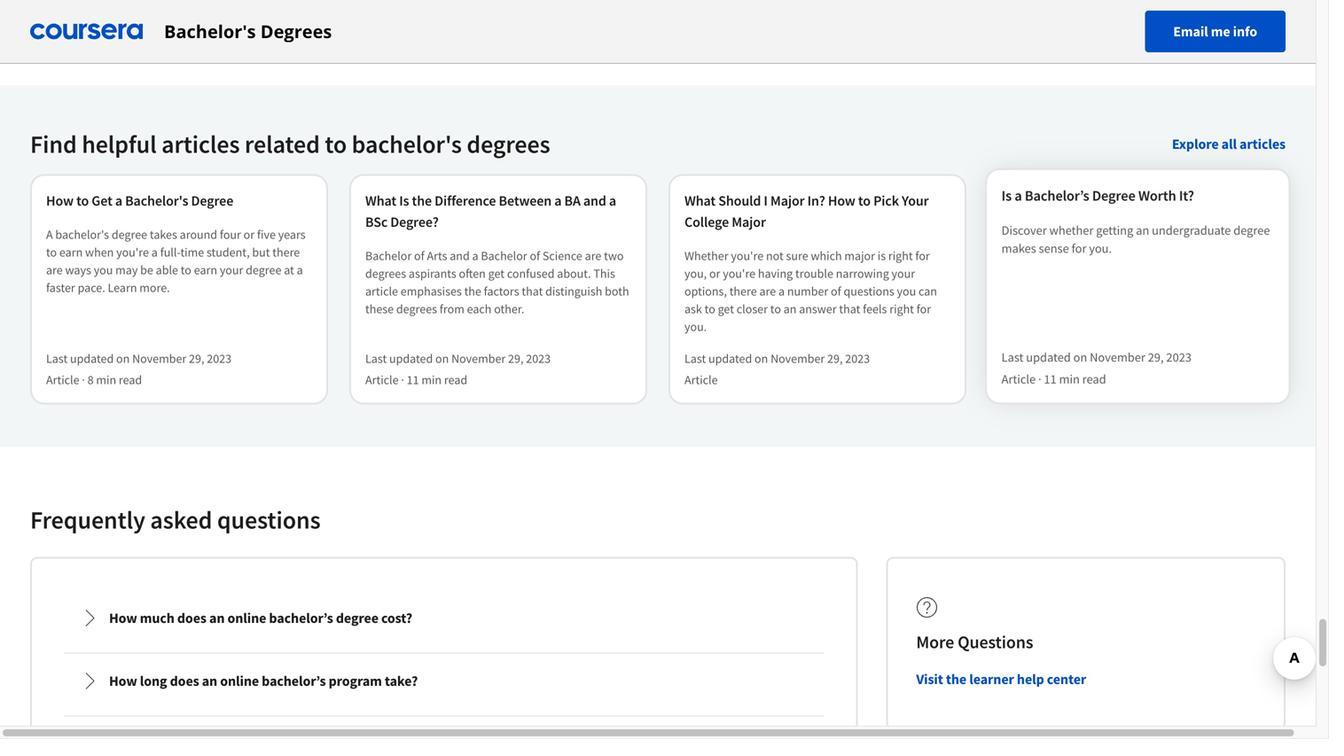 Task type: vqa. For each thing, say whether or not it's contained in the screenshot.
updated for Is a Bachelor's Degree Worth It?
yes



Task type: describe. For each thing, give the bounding box(es) containing it.
find helpful articles related to bachelor's degrees
[[30, 129, 551, 160]]

each
[[467, 301, 492, 317]]

feels
[[863, 301, 888, 317]]

how to get a bachelor's degree link
[[46, 190, 312, 212]]

on for a
[[116, 351, 130, 367]]

29, for bachelor's
[[189, 351, 204, 367]]

for down can
[[917, 301, 932, 317]]

an for how much does an online bachelor's degree cost?
[[209, 610, 225, 628]]

in
[[128, 0, 138, 8]]

email
[[1174, 23, 1209, 40]]

is inside 'link'
[[1002, 186, 1012, 204]]

pace.
[[78, 280, 105, 296]]

november for between
[[452, 351, 506, 367]]

questions inside whether you're not sure which major is right for you, or you're having trouble narrowing your options, there are a number of questions you can ask to get closer to an answer that feels right for you.
[[844, 283, 895, 299]]

last updated on november 29, 2023 article · 8 min read
[[46, 351, 232, 388]]

how long does an online bachelor's program take? button
[[67, 657, 822, 707]]

1 vertical spatial right
[[890, 301, 915, 317]]

does for long
[[170, 673, 199, 691]]

updated for how to get a bachelor's degree
[[70, 351, 114, 367]]

difference
[[435, 192, 496, 210]]

at
[[284, 262, 294, 278]]

get inside bachelor of arts and a bachelor of science are two degrees aspirants often get confused about. this article emphasises the factors that distinguish both these degrees from each other.
[[489, 266, 505, 282]]

11 for is a bachelor's degree worth it?
[[1044, 371, 1057, 387]]

1 horizontal spatial bachelor's
[[352, 129, 462, 160]]

four
[[220, 227, 241, 243]]

november for in?
[[771, 351, 825, 367]]

1 vertical spatial degrees
[[366, 266, 406, 282]]

undergraduate
[[1153, 222, 1232, 238]]

from
[[440, 301, 465, 317]]

having
[[758, 266, 793, 282]]

· for is a bachelor's degree worth it?
[[1039, 371, 1042, 387]]

are inside whether you're not sure which major is right for you, or you're having trouble narrowing your options, there are a number of questions you can ask to get closer to an answer that feels right for you.
[[760, 283, 776, 299]]

trouble
[[796, 266, 834, 282]]

to right the closer
[[771, 301, 781, 317]]

article
[[366, 283, 398, 299]]

for for what should i major in? how to pick your college major
[[916, 248, 930, 264]]

a left ba
[[555, 192, 562, 210]]

29, for in?
[[828, 351, 843, 367]]

frequently asked questions
[[30, 505, 321, 536]]

last for what should i major in? how to pick your college major
[[685, 351, 706, 367]]

a inside how to get a bachelor's degree link
[[115, 192, 122, 210]]

bsc
[[366, 213, 388, 231]]

an inside whether you're not sure which major is right for you, or you're having trouble narrowing your options, there are a number of questions you can ask to get closer to an answer that feels right for you.
[[784, 301, 797, 317]]

faster
[[46, 280, 75, 296]]

may
[[115, 262, 138, 278]]

article for what should i major in? how to pick your college major
[[685, 372, 718, 388]]

a inside bachelor of arts and a bachelor of science are two degrees aspirants often get confused about. this article emphasises the factors that distinguish both these degrees from each other.
[[472, 248, 479, 264]]

find
[[30, 129, 77, 160]]

you. inside whether you're not sure which major is right for you, or you're having trouble narrowing your options, there are a number of questions you can ask to get closer to an answer that feels right for you.
[[685, 319, 707, 335]]

distinguish
[[546, 283, 603, 299]]

is
[[878, 248, 886, 264]]

how for how to get a bachelor's degree
[[46, 192, 74, 210]]

for for is a bachelor's degree worth it?
[[1072, 240, 1087, 256]]

confused
[[507, 266, 555, 282]]

frequently
[[30, 505, 145, 536]]

· for how to get a bachelor's degree
[[82, 372, 85, 388]]

long
[[140, 673, 167, 691]]

these
[[366, 301, 394, 317]]

your
[[902, 192, 929, 210]]

center
[[1048, 671, 1087, 689]]

sense
[[1039, 240, 1070, 256]]

related
[[245, 129, 320, 160]]

email me info
[[1174, 23, 1258, 40]]

whether
[[685, 248, 729, 264]]

is inside what is the difference between a ba and a bsc degree?
[[399, 192, 409, 210]]

full-
[[160, 244, 180, 260]]

computing
[[140, 0, 198, 8]]

explore all articles
[[1173, 135, 1286, 153]]

of inside whether you're not sure which major is right for you, or you're having trouble narrowing your options, there are a number of questions you can ask to get closer to an answer that feels right for you.
[[831, 283, 842, 299]]

that inside bachelor of arts and a bachelor of science are two degrees aspirants often get confused about. this article emphasises the factors that distinguish both these degrees from each other.
[[522, 283, 543, 299]]

distance
[[324, 0, 368, 8]]

not
[[767, 248, 784, 264]]

be
[[140, 262, 153, 278]]

answer
[[800, 301, 837, 317]]

can
[[919, 283, 938, 299]]

to inside what should i major in? how to pick your college major
[[859, 192, 871, 210]]

is a bachelor's degree worth it?
[[1002, 186, 1195, 204]]

last updated on november 29, 2023 article · 11 min read for difference
[[366, 351, 551, 388]]

student,
[[207, 244, 250, 260]]

bachelor's inside a bachelor's degree takes around four or five years to earn when you're a full-time student, but there are ways you may be able to earn your degree at a faster pace. learn more.
[[55, 227, 109, 243]]

asked
[[150, 505, 212, 536]]

which
[[811, 248, 842, 264]]

explore all articles link
[[1173, 135, 1286, 153]]

updated for what should i major in? how to pick your college major
[[709, 351, 753, 367]]

reader in computing and academic director: distance learning
[[89, 0, 368, 26]]

arts
[[427, 248, 448, 264]]

online for long
[[220, 673, 259, 691]]

there inside whether you're not sure which major is right for you, or you're having trouble narrowing your options, there are a number of questions you can ask to get closer to an answer that feels right for you.
[[730, 283, 757, 299]]

you,
[[685, 266, 707, 282]]

questions
[[958, 632, 1034, 654]]

able
[[156, 262, 178, 278]]

updated for is a bachelor's degree worth it?
[[1027, 349, 1071, 366]]

how to get a bachelor's degree
[[46, 192, 234, 210]]

you're left not
[[731, 248, 764, 264]]

emphasises
[[401, 283, 462, 299]]

closer
[[737, 301, 768, 317]]

ask
[[685, 301, 702, 317]]

0 vertical spatial bachelor's
[[164, 19, 256, 43]]

article for how to get a bachelor's degree
[[46, 372, 79, 388]]

or inside a bachelor's degree takes around four or five years to earn when you're a full-time student, but there are ways you may be able to earn your degree at a faster pace. learn more.
[[244, 227, 255, 243]]

info
[[1234, 23, 1258, 40]]

makes
[[1002, 240, 1037, 256]]

learn
[[108, 280, 137, 296]]

1 bachelor from the left
[[366, 248, 412, 264]]

article for is a bachelor's degree worth it?
[[1002, 371, 1036, 387]]

1 vertical spatial major
[[732, 213, 766, 231]]

degrees
[[261, 19, 332, 43]]

when
[[85, 244, 114, 260]]

how long does an online bachelor's program take?
[[109, 673, 418, 691]]

november for bachelor's
[[132, 351, 187, 367]]

articles for helpful
[[162, 129, 240, 160]]

are inside a bachelor's degree takes around four or five years to earn when you're a full-time student, but there are ways you may be able to earn your degree at a faster pace. learn more.
[[46, 262, 63, 278]]

it?
[[1180, 186, 1195, 204]]

last updated on november 29, 2023 article
[[685, 351, 870, 388]]

november for worth
[[1090, 349, 1146, 366]]

and inside what is the difference between a ba and a bsc degree?
[[584, 192, 607, 210]]

time
[[180, 244, 204, 260]]

more
[[917, 632, 955, 654]]

a bachelor's degree takes around four or five years to earn when you're a full-time student, but there are ways you may be able to earn your degree at a faster pace. learn more.
[[46, 227, 306, 296]]

years
[[278, 227, 306, 243]]

pick
[[874, 192, 900, 210]]

0 horizontal spatial earn
[[59, 244, 83, 260]]

· for what is the difference between a ba and a bsc degree?
[[401, 372, 404, 388]]

how much does an online bachelor's degree cost?
[[109, 610, 413, 628]]

0 vertical spatial major
[[771, 192, 805, 210]]

what for bsc
[[366, 192, 397, 210]]

coursera image
[[30, 17, 143, 46]]

visit the learner help center link
[[917, 671, 1087, 689]]

or inside whether you're not sure which major is right for you, or you're having trouble narrowing your options, there are a number of questions you can ask to get closer to an answer that feels right for you.
[[710, 266, 721, 282]]

last updated on november 29, 2023 article · 11 min read for degree
[[1002, 349, 1193, 387]]

director:
[[276, 0, 321, 8]]

often
[[459, 266, 486, 282]]

five
[[257, 227, 276, 243]]

2023 for what should i major in? how to pick your college major
[[846, 351, 870, 367]]



Task type: locate. For each thing, give the bounding box(es) containing it.
2 what from the left
[[685, 192, 716, 210]]

2023 inside last updated on november 29, 2023 article · 8 min read
[[207, 351, 232, 367]]

and for bachelor's degrees
[[201, 0, 221, 8]]

0 horizontal spatial are
[[46, 262, 63, 278]]

last updated on november 29, 2023 article · 11 min read
[[1002, 349, 1193, 387], [366, 351, 551, 388]]

2 bachelor from the left
[[481, 248, 528, 264]]

get up factors
[[489, 266, 505, 282]]

0 vertical spatial bachelor's
[[352, 129, 462, 160]]

bachelor's inside how to get a bachelor's degree link
[[125, 192, 188, 210]]

or left five at left top
[[244, 227, 255, 243]]

2 vertical spatial the
[[946, 671, 967, 689]]

what should i major in? how to pick your college major
[[685, 192, 929, 231]]

0 vertical spatial degrees
[[467, 129, 551, 160]]

on inside the last updated on november 29, 2023 article
[[755, 351, 769, 367]]

1 vertical spatial bachelor's
[[55, 227, 109, 243]]

bachelor of arts and a bachelor of science are two degrees aspirants often get confused about. this article emphasises the factors that distinguish both these degrees from each other.
[[366, 248, 629, 317]]

bachelor's down academic
[[164, 19, 256, 43]]

0 vertical spatial right
[[889, 248, 913, 264]]

29, inside the last updated on november 29, 2023 article
[[828, 351, 843, 367]]

earn down time
[[194, 262, 217, 278]]

that inside whether you're not sure which major is right for you, or you're having trouble narrowing your options, there are a number of questions you can ask to get closer to an answer that feels right for you.
[[840, 301, 861, 317]]

are down having
[[760, 283, 776, 299]]

is up discover
[[1002, 186, 1012, 204]]

0 vertical spatial get
[[489, 266, 505, 282]]

to down a
[[46, 244, 57, 260]]

bachelor up confused
[[481, 248, 528, 264]]

bachelor's up 'when'
[[55, 227, 109, 243]]

1 vertical spatial or
[[710, 266, 721, 282]]

bachelor's up how long does an online bachelor's program take? at bottom
[[269, 610, 333, 628]]

does for much
[[177, 610, 207, 628]]

to left get
[[76, 192, 89, 210]]

2 vertical spatial degrees
[[396, 301, 437, 317]]

more.
[[140, 280, 170, 296]]

bachelor down 'bsc'
[[366, 248, 412, 264]]

bachelor's
[[1025, 186, 1090, 204]]

degrees down emphasises on the top left of the page
[[396, 301, 437, 317]]

aspirants
[[409, 266, 457, 282]]

discover
[[1002, 222, 1047, 238]]

the right "visit"
[[946, 671, 967, 689]]

how much does an online bachelor's degree cost? button
[[67, 594, 822, 644]]

i
[[764, 192, 768, 210]]

of up confused
[[530, 248, 540, 264]]

this
[[594, 266, 616, 282]]

0 horizontal spatial questions
[[217, 505, 321, 536]]

1 horizontal spatial earn
[[194, 262, 217, 278]]

0 horizontal spatial and
[[201, 0, 221, 8]]

1 horizontal spatial you.
[[1090, 240, 1113, 256]]

sure
[[787, 248, 809, 264]]

narrowing
[[836, 266, 890, 282]]

what is the difference between a ba and a bsc degree?
[[366, 192, 617, 231]]

a inside whether you're not sure which major is right for you, or you're having trouble narrowing your options, there are a number of questions you can ask to get closer to an answer that feels right for you.
[[779, 283, 785, 299]]

are up the faster
[[46, 262, 63, 278]]

1 vertical spatial online
[[220, 673, 259, 691]]

0 horizontal spatial of
[[414, 248, 425, 264]]

right right is
[[889, 248, 913, 264]]

an right the much
[[209, 610, 225, 628]]

right
[[889, 248, 913, 264], [890, 301, 915, 317]]

2023 inside the last updated on november 29, 2023 article
[[846, 351, 870, 367]]

your right narrowing
[[892, 266, 916, 282]]

how inside what should i major in? how to pick your college major
[[828, 192, 856, 210]]

0 vertical spatial does
[[177, 610, 207, 628]]

november inside last updated on november 29, 2023 article · 8 min read
[[132, 351, 187, 367]]

bachelor's up takes
[[125, 192, 188, 210]]

0 horizontal spatial degree
[[191, 192, 234, 210]]

1 what from the left
[[366, 192, 397, 210]]

on for degree
[[1074, 349, 1088, 366]]

does inside how long does an online bachelor's program take? dropdown button
[[170, 673, 199, 691]]

read for degree
[[1083, 371, 1107, 387]]

ba
[[565, 192, 581, 210]]

bachelor's
[[164, 19, 256, 43], [125, 192, 188, 210]]

should
[[719, 192, 761, 210]]

29,
[[1149, 349, 1165, 366], [189, 351, 204, 367], [508, 351, 524, 367], [828, 351, 843, 367]]

updated for what is the difference between a ba and a bsc degree?
[[389, 351, 433, 367]]

does right the much
[[177, 610, 207, 628]]

1 vertical spatial you
[[897, 283, 917, 299]]

how up a
[[46, 192, 74, 210]]

and inside bachelor of arts and a bachelor of science are two degrees aspirants often get confused about. this article emphasises the factors that distinguish both these degrees from each other.
[[450, 248, 470, 264]]

2 horizontal spatial min
[[1060, 371, 1080, 387]]

academic
[[223, 0, 274, 8]]

you inside a bachelor's degree takes around four or five years to earn when you're a full-time student, but there are ways you may be able to earn your degree at a faster pace. learn more.
[[94, 262, 113, 278]]

worth
[[1139, 186, 1177, 204]]

you. down getting
[[1090, 240, 1113, 256]]

1 vertical spatial that
[[840, 301, 861, 317]]

an right 'long'
[[202, 673, 217, 691]]

29, for worth
[[1149, 349, 1165, 366]]

2 horizontal spatial ·
[[1039, 371, 1042, 387]]

1 vertical spatial you.
[[685, 319, 707, 335]]

bachelor's left program
[[262, 673, 326, 691]]

degrees up article
[[366, 266, 406, 282]]

1 vertical spatial bachelor's
[[125, 192, 188, 210]]

a
[[46, 227, 53, 243]]

you're left having
[[723, 266, 756, 282]]

you left can
[[897, 283, 917, 299]]

of up answer
[[831, 283, 842, 299]]

0 horizontal spatial your
[[220, 262, 243, 278]]

get inside whether you're not sure which major is right for you, or you're having trouble narrowing your options, there are a number of questions you can ask to get closer to an answer that feels right for you.
[[718, 301, 735, 317]]

ways
[[65, 262, 91, 278]]

to left pick
[[859, 192, 871, 210]]

you're inside a bachelor's degree takes around four or five years to earn when you're a full-time student, but there are ways you may be able to earn your degree at a faster pace. learn more.
[[116, 244, 149, 260]]

an right getting
[[1137, 222, 1150, 238]]

last inside the last updated on november 29, 2023 article
[[685, 351, 706, 367]]

online down how much does an online bachelor's degree cost?
[[220, 673, 259, 691]]

your
[[220, 262, 243, 278], [892, 266, 916, 282]]

0 vertical spatial the
[[412, 192, 432, 210]]

1 horizontal spatial the
[[464, 283, 482, 299]]

bachelor's inside how much does an online bachelor's degree cost? dropdown button
[[269, 610, 333, 628]]

how right 'in?'
[[828, 192, 856, 210]]

articles up how to get a bachelor's degree link
[[162, 129, 240, 160]]

to down time
[[181, 262, 192, 278]]

take?
[[385, 673, 418, 691]]

bachelor's for program
[[262, 673, 326, 691]]

about.
[[557, 266, 591, 282]]

a right get
[[115, 192, 122, 210]]

0 horizontal spatial 11
[[407, 372, 419, 388]]

a left full-
[[151, 244, 158, 260]]

you're up may
[[116, 244, 149, 260]]

earn up the ways
[[59, 244, 83, 260]]

what for college
[[685, 192, 716, 210]]

0 horizontal spatial the
[[412, 192, 432, 210]]

1 horizontal spatial questions
[[844, 283, 895, 299]]

1 horizontal spatial are
[[585, 248, 602, 264]]

0 vertical spatial earn
[[59, 244, 83, 260]]

2023 for what is the difference between a ba and a bsc degree?
[[526, 351, 551, 367]]

0 vertical spatial or
[[244, 227, 255, 243]]

1 horizontal spatial and
[[450, 248, 470, 264]]

options,
[[685, 283, 727, 299]]

·
[[1039, 371, 1042, 387], [82, 372, 85, 388], [401, 372, 404, 388]]

an inside discover whether getting an undergraduate degree makes sense for you.
[[1137, 222, 1150, 238]]

last
[[1002, 349, 1024, 366], [46, 351, 68, 367], [366, 351, 387, 367], [685, 351, 706, 367]]

2 vertical spatial and
[[450, 248, 470, 264]]

0 vertical spatial online
[[228, 610, 266, 628]]

frequently asked questions element
[[16, 504, 1301, 740]]

all
[[1222, 135, 1238, 153]]

and right ba
[[584, 192, 607, 210]]

factors
[[484, 283, 519, 299]]

1 vertical spatial and
[[584, 192, 607, 210]]

1 vertical spatial bachelor's
[[262, 673, 326, 691]]

articles for all
[[1240, 135, 1286, 153]]

whether
[[1050, 222, 1094, 238]]

the inside bachelor of arts and a bachelor of science are two degrees aspirants often get confused about. this article emphasises the factors that distinguish both these degrees from each other.
[[464, 283, 482, 299]]

0 horizontal spatial articles
[[162, 129, 240, 160]]

an
[[1137, 222, 1150, 238], [784, 301, 797, 317], [209, 610, 225, 628], [202, 673, 217, 691]]

does right 'long'
[[170, 673, 199, 691]]

0 horizontal spatial get
[[489, 266, 505, 282]]

you down 'when'
[[94, 262, 113, 278]]

science
[[543, 248, 583, 264]]

number
[[788, 283, 829, 299]]

2023 for how to get a bachelor's degree
[[207, 351, 232, 367]]

right right "feels"
[[890, 301, 915, 317]]

that down confused
[[522, 283, 543, 299]]

0 horizontal spatial you
[[94, 262, 113, 278]]

11 for what is the difference between a ba and a bsc degree?
[[407, 372, 419, 388]]

29, for between
[[508, 351, 524, 367]]

questions right asked
[[217, 505, 321, 536]]

and inside the reader in computing and academic director: distance learning
[[201, 0, 221, 8]]

1 vertical spatial the
[[464, 283, 482, 299]]

· inside last updated on november 29, 2023 article · 8 min read
[[82, 372, 85, 388]]

two
[[604, 248, 624, 264]]

a down having
[[779, 283, 785, 299]]

for up can
[[916, 248, 930, 264]]

there inside a bachelor's degree takes around four or five years to earn when you're a full-time student, but there are ways you may be able to earn your degree at a faster pace. learn more.
[[273, 244, 300, 260]]

to right ask
[[705, 301, 716, 317]]

updated
[[1027, 349, 1071, 366], [70, 351, 114, 367], [389, 351, 433, 367], [709, 351, 753, 367]]

read for a
[[119, 372, 142, 388]]

0 horizontal spatial major
[[732, 213, 766, 231]]

1 horizontal spatial get
[[718, 301, 735, 317]]

major
[[771, 192, 805, 210], [732, 213, 766, 231]]

bachelor's up degree?
[[352, 129, 462, 160]]

degree up "around"
[[191, 192, 234, 210]]

is up degree?
[[399, 192, 409, 210]]

what should i major in? how to pick your college major link
[[685, 190, 951, 233]]

or right you,
[[710, 266, 721, 282]]

1 horizontal spatial is
[[1002, 186, 1012, 204]]

your inside a bachelor's degree takes around four or five years to earn when you're a full-time student, but there are ways you may be able to earn your degree at a faster pace. learn more.
[[220, 262, 243, 278]]

collapsed list
[[60, 588, 828, 740]]

2 horizontal spatial of
[[831, 283, 842, 299]]

1 horizontal spatial what
[[685, 192, 716, 210]]

1 vertical spatial there
[[730, 283, 757, 299]]

last inside last updated on november 29, 2023 article · 8 min read
[[46, 351, 68, 367]]

discover whether getting an undergraduate degree makes sense for you.
[[1002, 222, 1271, 256]]

1 horizontal spatial 11
[[1044, 371, 1057, 387]]

read inside last updated on november 29, 2023 article · 8 min read
[[119, 372, 142, 388]]

1 horizontal spatial there
[[730, 283, 757, 299]]

degree?
[[391, 213, 439, 231]]

degree left cost?
[[336, 610, 379, 628]]

a up often
[[472, 248, 479, 264]]

how left the much
[[109, 610, 137, 628]]

of left arts
[[414, 248, 425, 264]]

degree inside how much does an online bachelor's degree cost? dropdown button
[[336, 610, 379, 628]]

an for how long does an online bachelor's program take?
[[202, 673, 217, 691]]

a right ba
[[609, 192, 617, 210]]

2 horizontal spatial are
[[760, 283, 776, 299]]

degree down "but"
[[246, 262, 282, 278]]

article for what is the difference between a ba and a bsc degree?
[[366, 372, 399, 388]]

2 horizontal spatial read
[[1083, 371, 1107, 387]]

or
[[244, 227, 255, 243], [710, 266, 721, 282]]

article inside last updated on november 29, 2023 article · 8 min read
[[46, 372, 79, 388]]

1 horizontal spatial major
[[771, 192, 805, 210]]

1 horizontal spatial read
[[444, 372, 468, 388]]

helpful
[[82, 129, 157, 160]]

article
[[1002, 371, 1036, 387], [46, 372, 79, 388], [366, 372, 399, 388], [685, 372, 718, 388]]

1 horizontal spatial articles
[[1240, 135, 1286, 153]]

the inside 'frequently asked questions' element
[[946, 671, 967, 689]]

1 horizontal spatial or
[[710, 266, 721, 282]]

you're
[[116, 244, 149, 260], [731, 248, 764, 264], [723, 266, 756, 282]]

bachelor's inside how long does an online bachelor's program take? dropdown button
[[262, 673, 326, 691]]

29, inside last updated on november 29, 2023 article · 8 min read
[[189, 351, 204, 367]]

me
[[1212, 23, 1231, 40]]

0 horizontal spatial that
[[522, 283, 543, 299]]

degree left takes
[[112, 227, 147, 243]]

email me info button
[[1146, 11, 1286, 52]]

1 vertical spatial does
[[170, 673, 199, 691]]

a up discover
[[1015, 186, 1022, 204]]

0 horizontal spatial is
[[399, 192, 409, 210]]

min inside last updated on november 29, 2023 article · 8 min read
[[96, 372, 116, 388]]

help
[[1017, 671, 1045, 689]]

1 horizontal spatial your
[[892, 266, 916, 282]]

for down whether
[[1072, 240, 1087, 256]]

0 vertical spatial questions
[[844, 283, 895, 299]]

how left 'long'
[[109, 673, 137, 691]]

bachelor's for degree
[[269, 610, 333, 628]]

get
[[489, 266, 505, 282], [718, 301, 735, 317]]

1 horizontal spatial bachelor
[[481, 248, 528, 264]]

and for a bachelor's degree takes around four or five years to earn when you're a full-time student, but there are ways you may be able to earn your degree at a faster pace. learn more.
[[450, 248, 470, 264]]

2023 for is a bachelor's degree worth it?
[[1167, 349, 1193, 366]]

0 vertical spatial that
[[522, 283, 543, 299]]

questions up "feels"
[[844, 283, 895, 299]]

your inside whether you're not sure which major is right for you, or you're having trouble narrowing your options, there are a number of questions you can ask to get closer to an answer that feels right for you.
[[892, 266, 916, 282]]

degree right undergraduate at the top right
[[1235, 222, 1271, 238]]

online up how long does an online bachelor's program take? at bottom
[[228, 610, 266, 628]]

the up degree?
[[412, 192, 432, 210]]

0 horizontal spatial min
[[96, 372, 116, 388]]

are inside bachelor of arts and a bachelor of science are two degrees aspirants often get confused about. this article emphasises the factors that distinguish both these degrees from each other.
[[585, 248, 602, 264]]

bachelor's
[[269, 610, 333, 628], [262, 673, 326, 691]]

get left the closer
[[718, 301, 735, 317]]

explore
[[1173, 135, 1219, 153]]

2 horizontal spatial the
[[946, 671, 967, 689]]

to right related
[[325, 129, 347, 160]]

is a bachelor's degree worth it? link
[[1002, 184, 1275, 206]]

articles right all
[[1240, 135, 1286, 153]]

last for how to get a bachelor's degree
[[46, 351, 68, 367]]

min for the
[[422, 372, 442, 388]]

degrees up between on the top left
[[467, 129, 551, 160]]

1 horizontal spatial min
[[422, 372, 442, 388]]

1 horizontal spatial of
[[530, 248, 540, 264]]

degree inside discover whether getting an undergraduate degree makes sense for you.
[[1235, 222, 1271, 238]]

0 horizontal spatial read
[[119, 372, 142, 388]]

you. down ask
[[685, 319, 707, 335]]

visit
[[917, 671, 944, 689]]

1 horizontal spatial you
[[897, 283, 917, 299]]

getting
[[1097, 222, 1134, 238]]

the down often
[[464, 283, 482, 299]]

0 horizontal spatial bachelor's
[[55, 227, 109, 243]]

0 vertical spatial you.
[[1090, 240, 1113, 256]]

november inside the last updated on november 29, 2023 article
[[771, 351, 825, 367]]

0 horizontal spatial bachelor
[[366, 248, 412, 264]]

article inside the last updated on november 29, 2023 article
[[685, 372, 718, 388]]

updated inside last updated on november 29, 2023 article · 8 min read
[[70, 351, 114, 367]]

min for bachelor's
[[1060, 371, 1080, 387]]

0 vertical spatial and
[[201, 0, 221, 8]]

1 horizontal spatial that
[[840, 301, 861, 317]]

1 vertical spatial get
[[718, 301, 735, 317]]

updated inside the last updated on november 29, 2023 article
[[709, 351, 753, 367]]

2 horizontal spatial and
[[584, 192, 607, 210]]

are left two
[[585, 248, 602, 264]]

major right i
[[771, 192, 805, 210]]

on inside last updated on november 29, 2023 article · 8 min read
[[116, 351, 130, 367]]

major
[[845, 248, 876, 264]]

0 vertical spatial there
[[273, 244, 300, 260]]

1 vertical spatial questions
[[217, 505, 321, 536]]

how for how much does an online bachelor's degree cost?
[[109, 610, 137, 628]]

2023
[[1167, 349, 1193, 366], [207, 351, 232, 367], [526, 351, 551, 367], [846, 351, 870, 367]]

1 vertical spatial earn
[[194, 262, 217, 278]]

what up 'bsc'
[[366, 192, 397, 210]]

1 horizontal spatial degree
[[1093, 186, 1136, 204]]

for inside discover whether getting an undergraduate degree makes sense for you.
[[1072, 240, 1087, 256]]

last for is a bachelor's degree worth it?
[[1002, 349, 1024, 366]]

1 horizontal spatial last updated on november 29, 2023 article · 11 min read
[[1002, 349, 1193, 387]]

other.
[[494, 301, 525, 317]]

learner
[[970, 671, 1015, 689]]

a inside is a bachelor's degree worth it? 'link'
[[1015, 186, 1022, 204]]

reader
[[89, 0, 125, 8]]

0 vertical spatial you
[[94, 262, 113, 278]]

what inside what is the difference between a ba and a bsc degree?
[[366, 192, 397, 210]]

1 horizontal spatial ·
[[401, 372, 404, 388]]

you. inside discover whether getting an undergraduate degree makes sense for you.
[[1090, 240, 1113, 256]]

0 horizontal spatial there
[[273, 244, 300, 260]]

there up at
[[273, 244, 300, 260]]

both
[[605, 283, 629, 299]]

what up college
[[685, 192, 716, 210]]

that left "feels"
[[840, 301, 861, 317]]

how for how long does an online bachelor's program take?
[[109, 673, 137, 691]]

0 horizontal spatial you.
[[685, 319, 707, 335]]

and left academic
[[201, 0, 221, 8]]

online for much
[[228, 610, 266, 628]]

in?
[[808, 192, 826, 210]]

learning
[[89, 10, 134, 26]]

last for what is the difference between a ba and a bsc degree?
[[366, 351, 387, 367]]

0 horizontal spatial what
[[366, 192, 397, 210]]

and up often
[[450, 248, 470, 264]]

what inside what should i major in? how to pick your college major
[[685, 192, 716, 210]]

0 horizontal spatial last updated on november 29, 2023 article · 11 min read
[[366, 351, 551, 388]]

read for difference
[[444, 372, 468, 388]]

online
[[228, 610, 266, 628], [220, 673, 259, 691]]

0 horizontal spatial or
[[244, 227, 255, 243]]

you inside whether you're not sure which major is right for you, or you're having trouble narrowing your options, there are a number of questions you can ask to get closer to an answer that feels right for you.
[[897, 283, 917, 299]]

bachelor
[[366, 248, 412, 264], [481, 248, 528, 264]]

does inside how much does an online bachelor's degree cost? dropdown button
[[177, 610, 207, 628]]

cost?
[[381, 610, 413, 628]]

degree up getting
[[1093, 186, 1136, 204]]

0 vertical spatial bachelor's
[[269, 610, 333, 628]]

0 horizontal spatial ·
[[82, 372, 85, 388]]

a right at
[[297, 262, 303, 278]]

min for get
[[96, 372, 116, 388]]

your down student,
[[220, 262, 243, 278]]

what
[[366, 192, 397, 210], [685, 192, 716, 210]]

there up the closer
[[730, 283, 757, 299]]

the inside what is the difference between a ba and a bsc degree?
[[412, 192, 432, 210]]

takes
[[150, 227, 177, 243]]

for
[[1072, 240, 1087, 256], [916, 248, 930, 264], [917, 301, 932, 317]]

an down number
[[784, 301, 797, 317]]

an for discover whether getting an undergraduate degree makes sense for you.
[[1137, 222, 1150, 238]]

major down should
[[732, 213, 766, 231]]

on for major
[[755, 351, 769, 367]]

that
[[522, 283, 543, 299], [840, 301, 861, 317]]

what is the difference between a ba and a bsc degree? link
[[366, 190, 632, 233]]

bachelor's degrees
[[164, 19, 332, 43]]

on for difference
[[436, 351, 449, 367]]

degree inside 'link'
[[1093, 186, 1136, 204]]



